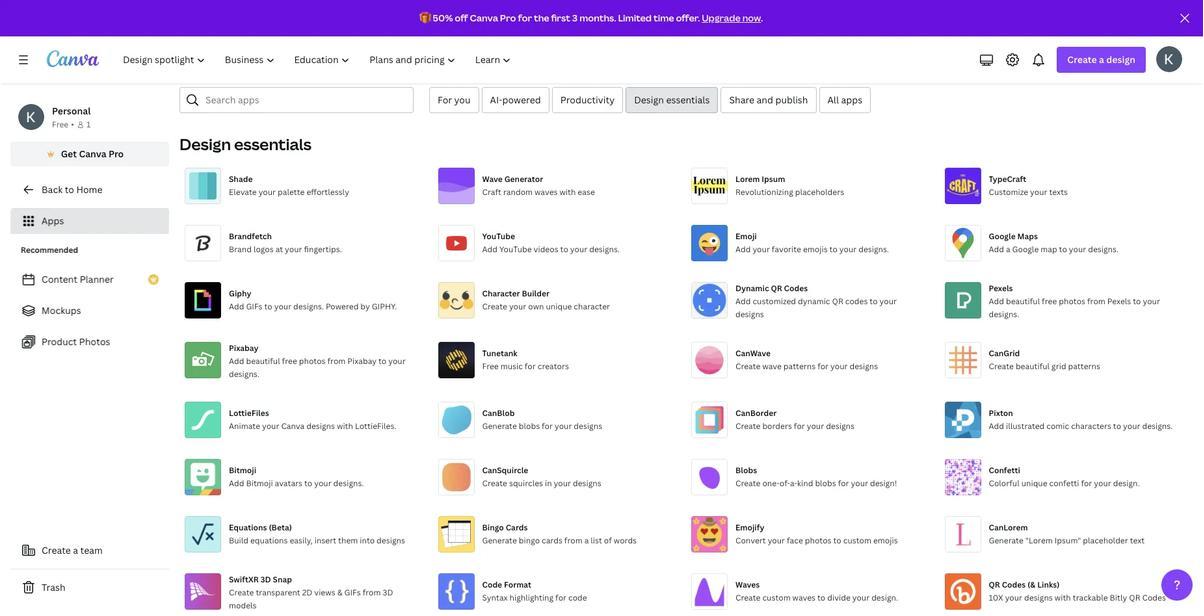 Task type: vqa. For each thing, say whether or not it's contained in the screenshot.


Task type: describe. For each thing, give the bounding box(es) containing it.
waves
[[736, 580, 760, 591]]

photos
[[79, 336, 110, 348]]

builder
[[522, 288, 550, 299]]

blobs inside canblob generate blobs for your designs
[[519, 421, 540, 432]]

to inside google maps add a google map to your designs.
[[1059, 244, 1067, 255]]

for
[[438, 94, 452, 106]]

content
[[42, 273, 78, 286]]

emojis inside emojify convert your face photos to custom emojis
[[874, 535, 898, 546]]

1 vertical spatial bitmoji
[[246, 478, 273, 489]]

1 vertical spatial essentials
[[234, 133, 312, 155]]

confetti
[[1050, 478, 1080, 489]]

convert
[[736, 535, 766, 546]]

top level navigation element
[[114, 47, 523, 73]]

trash
[[42, 582, 65, 594]]

free •
[[52, 119, 74, 130]]

content planner
[[42, 273, 114, 286]]

0 vertical spatial pro
[[500, 12, 516, 24]]

build
[[229, 535, 249, 546]]

0 horizontal spatial 3d
[[261, 574, 271, 585]]

a inside google maps add a google map to your designs.
[[1006, 244, 1011, 255]]

add for pixton add illustrated comic characters to your designs.
[[989, 421, 1004, 432]]

2d
[[302, 587, 312, 598]]

create inside canwave create wave patterns for your designs
[[736, 361, 761, 372]]

photos for pixabay
[[299, 356, 326, 367]]

canblob generate blobs for your designs
[[482, 408, 602, 432]]

add for pixabay add beautiful free photos from pixabay to your designs.
[[229, 356, 244, 367]]

map
[[1041, 244, 1058, 255]]

lottiefiles
[[229, 408, 269, 419]]

code
[[569, 593, 587, 604]]

your inside character builder create your own unique character
[[509, 301, 527, 312]]

0 horizontal spatial design
[[180, 133, 231, 155]]

with for designs
[[337, 421, 353, 432]]

the
[[534, 12, 549, 24]]

ease
[[578, 187, 595, 198]]

essentials inside button
[[666, 94, 710, 106]]

apps
[[841, 94, 863, 106]]

design. inside confetti colorful unique confetti for your design.
[[1113, 478, 1140, 489]]

emoji
[[736, 231, 757, 242]]

waves inside wave generator craft random waves with ease
[[535, 187, 558, 198]]

cards
[[506, 522, 528, 533]]

kind
[[798, 478, 813, 489]]

get canva pro
[[61, 148, 124, 160]]

designs. inside bitmoji add bitmoji avatars to your designs.
[[333, 478, 364, 489]]

create a design button
[[1057, 47, 1146, 73]]

animate
[[229, 421, 260, 432]]

productivity button
[[552, 87, 623, 113]]

50%
[[433, 12, 453, 24]]

design essentials inside button
[[634, 94, 710, 106]]

to inside pixton add illustrated comic characters to your designs.
[[1114, 421, 1122, 432]]

for inside canwave create wave patterns for your designs
[[818, 361, 829, 372]]

designs inside qr codes (& links) 10x your designs with trackable bitly qr codes
[[1025, 593, 1053, 604]]

create inside cansquircle create squircles in your designs
[[482, 478, 507, 489]]

kendall parks image
[[1157, 46, 1183, 72]]

designs inside canblob generate blobs for your designs
[[574, 421, 602, 432]]

to inside emojify convert your face photos to custom emojis
[[834, 535, 842, 546]]

add inside dynamic qr codes add customized dynamic qr codes to your designs
[[736, 296, 751, 307]]

powered
[[503, 94, 541, 106]]

codes inside dynamic qr codes add customized dynamic qr codes to your designs
[[784, 283, 808, 294]]

qr up customized
[[771, 283, 782, 294]]

lottiefiles.
[[355, 421, 396, 432]]

create inside waves create custom waves to divide your design.
[[736, 593, 761, 604]]

list
[[591, 535, 602, 546]]

swiftxr 3d snap create transparent 2d views & gifs from 3d models
[[229, 574, 393, 611]]

share and publish
[[730, 94, 808, 106]]

share
[[730, 94, 755, 106]]

ai-powered button
[[482, 87, 550, 113]]

canwave create wave patterns for your designs
[[736, 348, 878, 372]]

colorful
[[989, 478, 1020, 489]]

a inside dropdown button
[[1099, 53, 1105, 66]]

typecraft
[[989, 174, 1027, 185]]

generate for canlorem
[[989, 535, 1024, 546]]

productivity
[[561, 94, 615, 106]]

months.
[[580, 12, 616, 24]]

create inside the cangrid create beautiful grid patterns
[[989, 361, 1014, 372]]

free for pexels
[[1042, 296, 1057, 307]]

your inside bitmoji add bitmoji avatars to your designs.
[[314, 478, 332, 489]]

designs inside lottiefiles animate your canva designs with lottiefiles.
[[307, 421, 335, 432]]

unique inside confetti colorful unique confetti for your design.
[[1022, 478, 1048, 489]]

patterns inside the cangrid create beautiful grid patterns
[[1069, 361, 1101, 372]]

them
[[338, 535, 358, 546]]

(beta)
[[269, 522, 292, 533]]

words
[[614, 535, 637, 546]]

creators
[[538, 361, 569, 372]]

create inside character builder create your own unique character
[[482, 301, 507, 312]]

videos
[[534, 244, 559, 255]]

views
[[314, 587, 336, 598]]

texts
[[1050, 187, 1068, 198]]

emojify
[[736, 522, 765, 533]]

your inside canborder create borders for your designs
[[807, 421, 824, 432]]

maps
[[1018, 231, 1038, 242]]

product
[[42, 336, 77, 348]]

giphy add gifs to your designs. powered by giphy.
[[229, 288, 397, 312]]

bingo cards generate bingo cards from a list of words
[[482, 522, 637, 546]]

"lorem
[[1026, 535, 1053, 546]]

for inside blobs create one-of-a-kind blobs for your design!
[[838, 478, 849, 489]]

ai-powered
[[490, 94, 541, 106]]

for inside code format syntax highlighting for code
[[556, 593, 567, 604]]

pixton add illustrated comic characters to your designs.
[[989, 408, 1173, 432]]

designs. inside pexels add beautiful free photos from pexels to your designs.
[[989, 309, 1020, 320]]

tunetank free music for creators
[[482, 348, 569, 372]]

generate inside bingo cards generate bingo cards from a list of words
[[482, 535, 517, 546]]

your inside the giphy add gifs to your designs. powered by giphy.
[[274, 301, 292, 312]]

back to home
[[42, 183, 102, 196]]

your inside waves create custom waves to divide your design.
[[853, 593, 870, 604]]

to inside the giphy add gifs to your designs. powered by giphy.
[[264, 301, 272, 312]]

cangrid
[[989, 348, 1020, 359]]

to inside waves create custom waves to divide your design.
[[818, 593, 826, 604]]

add for bitmoji add bitmoji avatars to your designs.
[[229, 478, 244, 489]]

your inside youtube add youtube videos to your designs.
[[570, 244, 588, 255]]

bingo
[[482, 522, 504, 533]]

designs. inside youtube add youtube videos to your designs.
[[589, 244, 620, 255]]

1 horizontal spatial 3d
[[383, 587, 393, 598]]

free for pixabay
[[282, 356, 297, 367]]

custom inside emojify convert your face photos to custom emojis
[[844, 535, 872, 546]]

your inside shade elevate your palette effortlessly
[[259, 187, 276, 198]]

unique inside character builder create your own unique character
[[546, 301, 572, 312]]

3
[[572, 12, 578, 24]]

your inside pexels add beautiful free photos from pexels to your designs.
[[1143, 296, 1160, 307]]

all apps button
[[819, 87, 871, 113]]

pro inside button
[[109, 148, 124, 160]]

logos
[[254, 244, 274, 255]]

a inside bingo cards generate bingo cards from a list of words
[[585, 535, 589, 546]]

code
[[482, 580, 502, 591]]

product photos link
[[10, 329, 169, 355]]

designs. inside the giphy add gifs to your designs. powered by giphy.
[[293, 301, 324, 312]]

face
[[787, 535, 803, 546]]

avatars
[[275, 478, 303, 489]]

customized
[[753, 296, 796, 307]]

text
[[1130, 535, 1145, 546]]

cards
[[542, 535, 563, 546]]

for you
[[438, 94, 471, 106]]

customize
[[989, 187, 1029, 198]]

to inside youtube add youtube videos to your designs.
[[560, 244, 568, 255]]

your inside pixton add illustrated comic characters to your designs.
[[1123, 421, 1141, 432]]

wave
[[482, 174, 503, 185]]

from inside swiftxr 3d snap create transparent 2d views & gifs from 3d models
[[363, 587, 381, 598]]

10x
[[989, 593, 1004, 604]]

your inside canwave create wave patterns for your designs
[[831, 361, 848, 372]]

of-
[[780, 478, 790, 489]]

canva for lottiefiles
[[281, 421, 305, 432]]

at
[[276, 244, 283, 255]]

upgrade
[[702, 12, 741, 24]]

recommended
[[21, 245, 78, 256]]

dynamic
[[798, 296, 830, 307]]

grid
[[1052, 361, 1067, 372]]

lorem
[[736, 174, 760, 185]]

canva inside get canva pro button
[[79, 148, 106, 160]]

get canva pro button
[[10, 142, 169, 167]]

add inside google maps add a google map to your designs.
[[989, 244, 1004, 255]]

planner
[[80, 273, 114, 286]]

placeholders
[[795, 187, 844, 198]]

a inside button
[[73, 544, 78, 557]]

revolutionizing
[[736, 187, 793, 198]]

your inside brandfetch brand logos at your fingertips.
[[285, 244, 302, 255]]



Task type: locate. For each thing, give the bounding box(es) containing it.
equations (beta) build equations easily, insert them into designs
[[229, 522, 405, 546]]

.
[[761, 12, 763, 24]]

designs. inside pixabay add beautiful free photos from pixabay to your designs.
[[229, 369, 259, 380]]

create down waves
[[736, 593, 761, 604]]

1 vertical spatial pro
[[109, 148, 124, 160]]

add inside pixton add illustrated comic characters to your designs.
[[989, 421, 1004, 432]]

1 horizontal spatial free
[[482, 361, 499, 372]]

qr
[[771, 283, 782, 294], [832, 296, 844, 307], [989, 580, 1000, 591], [1129, 593, 1141, 604]]

0 vertical spatial codes
[[784, 283, 808, 294]]

shade
[[229, 174, 253, 185]]

emojis down design!
[[874, 535, 898, 546]]

0 horizontal spatial blobs
[[519, 421, 540, 432]]

1 vertical spatial blobs
[[815, 478, 836, 489]]

your inside google maps add a google map to your designs.
[[1069, 244, 1087, 255]]

favorite
[[772, 244, 801, 255]]

a left design
[[1099, 53, 1105, 66]]

add down dynamic on the right top of page
[[736, 296, 751, 307]]

beautiful inside the cangrid create beautiful grid patterns
[[1016, 361, 1050, 372]]

for inside tunetank free music for creators
[[525, 361, 536, 372]]

0 horizontal spatial codes
[[784, 283, 808, 294]]

photos for custom
[[805, 535, 832, 546]]

random
[[503, 187, 533, 198]]

add down emoji
[[736, 244, 751, 255]]

2 horizontal spatial with
[[1055, 593, 1071, 604]]

0 horizontal spatial essentials
[[234, 133, 312, 155]]

1 vertical spatial unique
[[1022, 478, 1048, 489]]

from inside bingo cards generate bingo cards from a list of words
[[565, 535, 583, 546]]

free left •
[[52, 119, 68, 130]]

waves down generator
[[535, 187, 558, 198]]

create down canborder in the right of the page
[[736, 421, 761, 432]]

3d left snap
[[261, 574, 271, 585]]

youtube add youtube videos to your designs.
[[482, 231, 620, 255]]

canva for 🎁
[[470, 12, 498, 24]]

gifs inside swiftxr 3d snap create transparent 2d views & gifs from 3d models
[[345, 587, 361, 598]]

create a design
[[1068, 53, 1136, 66]]

syntax
[[482, 593, 508, 604]]

youtube down the craft
[[482, 231, 515, 242]]

generate down bingo
[[482, 535, 517, 546]]

0 vertical spatial free
[[52, 119, 68, 130]]

your inside pixabay add beautiful free photos from pixabay to your designs.
[[388, 356, 406, 367]]

0 vertical spatial free
[[1042, 296, 1057, 307]]

beautiful inside pexels add beautiful free photos from pexels to your designs.
[[1006, 296, 1040, 307]]

from for pixabay
[[328, 356, 346, 367]]

create left design
[[1068, 53, 1097, 66]]

characters
[[1072, 421, 1112, 432]]

0 vertical spatial bitmoji
[[229, 465, 256, 476]]

share and publish button
[[721, 87, 817, 113]]

ai-
[[490, 94, 503, 106]]

snap
[[273, 574, 292, 585]]

add inside bitmoji add bitmoji avatars to your designs.
[[229, 478, 244, 489]]

0 vertical spatial essentials
[[666, 94, 710, 106]]

add down the pixton
[[989, 421, 1004, 432]]

0 vertical spatial emojis
[[803, 244, 828, 255]]

pixabay down by
[[348, 356, 377, 367]]

canva right get
[[79, 148, 106, 160]]

1 horizontal spatial unique
[[1022, 478, 1048, 489]]

for right music
[[525, 361, 536, 372]]

ipsum
[[762, 174, 785, 185]]

swiftxr
[[229, 574, 259, 585]]

0 vertical spatial blobs
[[519, 421, 540, 432]]

your inside emojify convert your face photos to custom emojis
[[768, 535, 785, 546]]

home
[[76, 183, 102, 196]]

add down giphy
[[229, 301, 244, 312]]

free down tunetank
[[482, 361, 499, 372]]

1 vertical spatial waves
[[793, 593, 816, 604]]

design inside button
[[634, 94, 664, 106]]

1 horizontal spatial design
[[634, 94, 664, 106]]

your inside lottiefiles animate your canva designs with lottiefiles.
[[262, 421, 279, 432]]

1 horizontal spatial free
[[1042, 296, 1057, 307]]

from inside pexels add beautiful free photos from pexels to your designs.
[[1088, 296, 1106, 307]]

0 vertical spatial custom
[[844, 535, 872, 546]]

create
[[1068, 53, 1097, 66], [482, 301, 507, 312], [736, 361, 761, 372], [989, 361, 1014, 372], [736, 421, 761, 432], [482, 478, 507, 489], [736, 478, 761, 489], [42, 544, 71, 557], [229, 587, 254, 598], [736, 593, 761, 604]]

0 vertical spatial pixabay
[[229, 343, 259, 354]]

qr up 10x
[[989, 580, 1000, 591]]

for right the confetti
[[1081, 478, 1092, 489]]

photos right face
[[805, 535, 832, 546]]

free up lottiefiles animate your canva designs with lottiefiles. at left
[[282, 356, 297, 367]]

canborder
[[736, 408, 777, 419]]

0 horizontal spatial custom
[[763, 593, 791, 604]]

blobs inside blobs create one-of-a-kind blobs for your design!
[[815, 478, 836, 489]]

from for a
[[565, 535, 583, 546]]

design. right divide
[[872, 593, 898, 604]]

0 vertical spatial waves
[[535, 187, 558, 198]]

cansquircle create squircles in your designs
[[482, 465, 602, 489]]

canlorem
[[989, 522, 1028, 533]]

typecraft customize your texts
[[989, 174, 1068, 198]]

generate inside canlorem generate "lorem ipsum" placeholder text
[[989, 535, 1024, 546]]

for inside confetti colorful unique confetti for your design.
[[1081, 478, 1092, 489]]

with inside lottiefiles animate your canva designs with lottiefiles.
[[337, 421, 353, 432]]

for left code
[[556, 593, 567, 604]]

giphy
[[229, 288, 251, 299]]

unique left the confetti
[[1022, 478, 1048, 489]]

patterns inside canwave create wave patterns for your designs
[[784, 361, 816, 372]]

youtube left the videos on the left top of the page
[[500, 244, 532, 255]]

0 horizontal spatial unique
[[546, 301, 572, 312]]

0 vertical spatial 3d
[[261, 574, 271, 585]]

to inside emoji add your favorite emojis to your designs.
[[830, 244, 838, 255]]

time
[[654, 12, 674, 24]]

qr right bitly at bottom right
[[1129, 593, 1141, 604]]

design. up the text
[[1113, 478, 1140, 489]]

essentials left share
[[666, 94, 710, 106]]

1 vertical spatial gifs
[[345, 587, 361, 598]]

•
[[71, 119, 74, 130]]

designs inside cansquircle create squircles in your designs
[[573, 478, 602, 489]]

0 vertical spatial canva
[[470, 12, 498, 24]]

1 horizontal spatial essentials
[[666, 94, 710, 106]]

create a team
[[42, 544, 103, 557]]

0 horizontal spatial emojis
[[803, 244, 828, 255]]

a-
[[790, 478, 798, 489]]

3d right &
[[383, 587, 393, 598]]

canva right off
[[470, 12, 498, 24]]

your inside dynamic qr codes add customized dynamic qr codes to your designs
[[880, 296, 897, 307]]

emojis right favorite
[[803, 244, 828, 255]]

to
[[65, 183, 74, 196], [560, 244, 568, 255], [830, 244, 838, 255], [1059, 244, 1067, 255], [870, 296, 878, 307], [1133, 296, 1141, 307], [264, 301, 272, 312], [379, 356, 387, 367], [1114, 421, 1122, 432], [304, 478, 312, 489], [834, 535, 842, 546], [818, 593, 826, 604]]

wave generator craft random waves with ease
[[482, 174, 595, 198]]

list containing content planner
[[10, 267, 169, 355]]

canblob
[[482, 408, 515, 419]]

0 horizontal spatial pexels
[[989, 283, 1013, 294]]

your inside typecraft customize your texts
[[1030, 187, 1048, 198]]

pro
[[500, 12, 516, 24], [109, 148, 124, 160]]

transparent
[[256, 587, 300, 598]]

bingo
[[519, 535, 540, 546]]

2 vertical spatial with
[[1055, 593, 1071, 604]]

divide
[[828, 593, 851, 604]]

0 vertical spatial unique
[[546, 301, 572, 312]]

waves left divide
[[793, 593, 816, 604]]

cansquircle
[[482, 465, 528, 476]]

insert
[[315, 535, 336, 546]]

google
[[989, 231, 1016, 242], [1013, 244, 1039, 255]]

1 horizontal spatial canva
[[281, 421, 305, 432]]

designs inside equations (beta) build equations easily, insert them into designs
[[377, 535, 405, 546]]

elevate
[[229, 187, 257, 198]]

with
[[560, 187, 576, 198], [337, 421, 353, 432], [1055, 593, 1071, 604]]

1 horizontal spatial waves
[[793, 593, 816, 604]]

0 vertical spatial design.
[[1113, 478, 1140, 489]]

0 vertical spatial design essentials
[[634, 94, 710, 106]]

bitmoji
[[229, 465, 256, 476], [246, 478, 273, 489]]

squircles
[[509, 478, 543, 489]]

emoji add your favorite emojis to your designs.
[[736, 231, 889, 255]]

designs inside canwave create wave patterns for your designs
[[850, 361, 878, 372]]

create down blobs
[[736, 478, 761, 489]]

essentials up shade elevate your palette effortlessly
[[234, 133, 312, 155]]

generate
[[482, 421, 517, 432], [482, 535, 517, 546], [989, 535, 1024, 546]]

patterns right wave
[[784, 361, 816, 372]]

blobs right the kind
[[815, 478, 836, 489]]

add for pexels add beautiful free photos from pexels to your designs.
[[989, 296, 1004, 307]]

for right the kind
[[838, 478, 849, 489]]

1 vertical spatial codes
[[1002, 580, 1026, 591]]

unique right own
[[546, 301, 572, 312]]

add up equations
[[229, 478, 244, 489]]

offer.
[[676, 12, 700, 24]]

generate for canblob
[[482, 421, 517, 432]]

design
[[1107, 53, 1136, 66]]

0 horizontal spatial gifs
[[246, 301, 263, 312]]

beautiful up cangrid
[[1006, 296, 1040, 307]]

1 horizontal spatial emojis
[[874, 535, 898, 546]]

from
[[1088, 296, 1106, 307], [328, 356, 346, 367], [565, 535, 583, 546], [363, 587, 381, 598]]

all
[[828, 94, 839, 106]]

for left the the
[[518, 12, 532, 24]]

create down character
[[482, 301, 507, 312]]

0 horizontal spatial pro
[[109, 148, 124, 160]]

designs.
[[589, 244, 620, 255], [859, 244, 889, 255], [1088, 244, 1119, 255], [293, 301, 324, 312], [989, 309, 1020, 320], [229, 369, 259, 380], [1143, 421, 1173, 432], [333, 478, 364, 489]]

canva right animate
[[281, 421, 305, 432]]

1 horizontal spatial blobs
[[815, 478, 836, 489]]

with inside qr codes (& links) 10x your designs with trackable bitly qr codes
[[1055, 593, 1071, 604]]

0 horizontal spatial patterns
[[784, 361, 816, 372]]

gifs right &
[[345, 587, 361, 598]]

you
[[454, 94, 471, 106]]

gifs down giphy
[[246, 301, 263, 312]]

2 horizontal spatial codes
[[1143, 593, 1166, 604]]

1 vertical spatial youtube
[[500, 244, 532, 255]]

bitmoji down animate
[[229, 465, 256, 476]]

1 horizontal spatial codes
[[1002, 580, 1026, 591]]

content planner link
[[10, 267, 169, 293]]

1 horizontal spatial design essentials
[[634, 94, 710, 106]]

generate down canblob at the left
[[482, 421, 517, 432]]

🎁
[[419, 12, 431, 24]]

0 horizontal spatial design essentials
[[180, 133, 312, 155]]

dynamic
[[736, 283, 769, 294]]

0 horizontal spatial free
[[282, 356, 297, 367]]

design up the shade at top left
[[180, 133, 231, 155]]

with down links)
[[1055, 593, 1071, 604]]

free down map
[[1042, 296, 1057, 307]]

1 vertical spatial custom
[[763, 593, 791, 604]]

create inside blobs create one-of-a-kind blobs for your design!
[[736, 478, 761, 489]]

1 horizontal spatial custom
[[844, 535, 872, 546]]

1 horizontal spatial photos
[[805, 535, 832, 546]]

google down maps
[[1013, 244, 1039, 255]]

pro up back to home link
[[109, 148, 124, 160]]

unique
[[546, 301, 572, 312], [1022, 478, 1048, 489]]

1 vertical spatial google
[[1013, 244, 1039, 255]]

emojis inside emoji add your favorite emojis to your designs.
[[803, 244, 828, 255]]

to inside pexels add beautiful free photos from pexels to your designs.
[[1133, 296, 1141, 307]]

1 vertical spatial free
[[282, 356, 297, 367]]

emojis
[[803, 244, 828, 255], [874, 535, 898, 546]]

with left lottiefiles.
[[337, 421, 353, 432]]

from for pexels
[[1088, 296, 1106, 307]]

into
[[360, 535, 375, 546]]

add inside the giphy add gifs to your designs. powered by giphy.
[[229, 301, 244, 312]]

2 vertical spatial canva
[[281, 421, 305, 432]]

1 horizontal spatial pro
[[500, 12, 516, 24]]

🎁 50% off canva pro for the first 3 months. limited time offer. upgrade now .
[[419, 12, 763, 24]]

1 horizontal spatial with
[[560, 187, 576, 198]]

free inside tunetank free music for creators
[[482, 361, 499, 372]]

1 vertical spatial emojis
[[874, 535, 898, 546]]

designs. inside pixton add illustrated comic characters to your designs.
[[1143, 421, 1173, 432]]

create left team on the bottom of the page
[[42, 544, 71, 557]]

0 vertical spatial photos
[[1059, 296, 1086, 307]]

0 vertical spatial google
[[989, 231, 1016, 242]]

essentials
[[666, 94, 710, 106], [234, 133, 312, 155]]

0 horizontal spatial with
[[337, 421, 353, 432]]

designs. inside emoji add your favorite emojis to your designs.
[[859, 244, 889, 255]]

0 horizontal spatial free
[[52, 119, 68, 130]]

1 vertical spatial design essentials
[[180, 133, 312, 155]]

1 horizontal spatial pexels
[[1108, 296, 1131, 307]]

photos down google maps add a google map to your designs.
[[1059, 296, 1086, 307]]

a left map
[[1006, 244, 1011, 255]]

0 vertical spatial with
[[560, 187, 576, 198]]

add inside pixabay add beautiful free photos from pixabay to your designs.
[[229, 356, 244, 367]]

to inside dynamic qr codes add customized dynamic qr codes to your designs
[[870, 296, 878, 307]]

1 vertical spatial pexels
[[1108, 296, 1131, 307]]

2 horizontal spatial canva
[[470, 12, 498, 24]]

1 vertical spatial pixabay
[[348, 356, 377, 367]]

waves inside waves create custom waves to divide your design.
[[793, 593, 816, 604]]

custom down face
[[763, 593, 791, 604]]

custom up divide
[[844, 535, 872, 546]]

gifs inside the giphy add gifs to your designs. powered by giphy.
[[246, 301, 263, 312]]

free inside pixabay add beautiful free photos from pixabay to your designs.
[[282, 356, 297, 367]]

generate down canlorem
[[989, 535, 1024, 546]]

add up lottiefiles
[[229, 356, 244, 367]]

0 vertical spatial youtube
[[482, 231, 515, 242]]

create inside canborder create borders for your designs
[[736, 421, 761, 432]]

codes right bitly at bottom right
[[1143, 593, 1166, 604]]

2 vertical spatial codes
[[1143, 593, 1166, 604]]

with left ease
[[560, 187, 576, 198]]

2 horizontal spatial photos
[[1059, 296, 1086, 307]]

to inside pixabay add beautiful free photos from pixabay to your designs.
[[379, 356, 387, 367]]

add left map
[[989, 244, 1004, 255]]

0 vertical spatial pexels
[[989, 283, 1013, 294]]

0 horizontal spatial waves
[[535, 187, 558, 198]]

create down cansquircle
[[482, 478, 507, 489]]

beautiful left grid
[[1016, 361, 1050, 372]]

generate inside canblob generate blobs for your designs
[[482, 421, 517, 432]]

create inside dropdown button
[[1068, 53, 1097, 66]]

patterns
[[784, 361, 816, 372], [1069, 361, 1101, 372]]

add up cangrid
[[989, 296, 1004, 307]]

1 vertical spatial free
[[482, 361, 499, 372]]

a left list
[[585, 535, 589, 546]]

1 vertical spatial photos
[[299, 356, 326, 367]]

add for youtube add youtube videos to your designs.
[[482, 244, 498, 255]]

with inside wave generator craft random waves with ease
[[560, 187, 576, 198]]

canwave
[[736, 348, 771, 359]]

google left maps
[[989, 231, 1016, 242]]

design right productivity at top
[[634, 94, 664, 106]]

now
[[743, 12, 761, 24]]

trash link
[[10, 575, 169, 601]]

to inside bitmoji add bitmoji avatars to your designs.
[[304, 478, 312, 489]]

add inside pexels add beautiful free photos from pexels to your designs.
[[989, 296, 1004, 307]]

equations
[[229, 522, 267, 533]]

beautiful for pexels
[[1006, 296, 1040, 307]]

apps
[[42, 215, 64, 227]]

with for waves
[[560, 187, 576, 198]]

for right wave
[[818, 361, 829, 372]]

codes up dynamic
[[784, 283, 808, 294]]

patterns right grid
[[1069, 361, 1101, 372]]

0 horizontal spatial canva
[[79, 148, 106, 160]]

0 vertical spatial design
[[634, 94, 664, 106]]

design. inside waves create custom waves to divide your design.
[[872, 593, 898, 604]]

1 patterns from the left
[[784, 361, 816, 372]]

1 horizontal spatial gifs
[[345, 587, 361, 598]]

beautiful
[[1006, 296, 1040, 307], [246, 356, 280, 367], [1016, 361, 1050, 372]]

create down cangrid
[[989, 361, 1014, 372]]

pro left the the
[[500, 12, 516, 24]]

create inside button
[[42, 544, 71, 557]]

for up cansquircle create squircles in your designs
[[542, 421, 553, 432]]

wave
[[763, 361, 782, 372]]

your inside confetti colorful unique confetti for your design.
[[1094, 478, 1112, 489]]

add for emoji add your favorite emojis to your designs.
[[736, 244, 751, 255]]

0 horizontal spatial pixabay
[[229, 343, 259, 354]]

1 horizontal spatial design.
[[1113, 478, 1140, 489]]

add inside emoji add your favorite emojis to your designs.
[[736, 244, 751, 255]]

0 horizontal spatial design.
[[872, 593, 898, 604]]

2 vertical spatial photos
[[805, 535, 832, 546]]

character
[[482, 288, 520, 299]]

1 vertical spatial canva
[[79, 148, 106, 160]]

1 vertical spatial 3d
[[383, 587, 393, 598]]

effortlessly
[[307, 187, 349, 198]]

qr left codes
[[832, 296, 844, 307]]

pixabay down giphy
[[229, 343, 259, 354]]

and
[[757, 94, 774, 106]]

your inside canblob generate blobs for your designs
[[555, 421, 572, 432]]

1 horizontal spatial patterns
[[1069, 361, 1101, 372]]

your inside cansquircle create squircles in your designs
[[554, 478, 571, 489]]

1 vertical spatial with
[[337, 421, 353, 432]]

1 vertical spatial design
[[180, 133, 231, 155]]

1 horizontal spatial pixabay
[[348, 356, 377, 367]]

music
[[501, 361, 523, 372]]

codes
[[846, 296, 868, 307]]

from inside pixabay add beautiful free photos from pixabay to your designs.
[[328, 356, 346, 367]]

blobs up cansquircle
[[519, 421, 540, 432]]

add for giphy add gifs to your designs. powered by giphy.
[[229, 301, 244, 312]]

format
[[504, 580, 531, 591]]

codes
[[784, 283, 808, 294], [1002, 580, 1026, 591], [1143, 593, 1166, 604]]

borders
[[763, 421, 792, 432]]

bitmoji left 'avatars'
[[246, 478, 273, 489]]

codes left the (&
[[1002, 580, 1026, 591]]

2 patterns from the left
[[1069, 361, 1101, 372]]

custom inside waves create custom waves to divide your design.
[[763, 593, 791, 604]]

0 horizontal spatial photos
[[299, 356, 326, 367]]

for inside canblob generate blobs for your designs
[[542, 421, 553, 432]]

Input field to search for apps search field
[[206, 88, 405, 113]]

beautiful for cangrid
[[1016, 361, 1050, 372]]

add up character
[[482, 244, 498, 255]]

photos up lottiefiles animate your canva designs with lottiefiles. at left
[[299, 356, 326, 367]]

1 vertical spatial design.
[[872, 593, 898, 604]]

fingertips.
[[304, 244, 342, 255]]

designs. inside google maps add a google map to your designs.
[[1088, 244, 1119, 255]]

create inside swiftxr 3d snap create transparent 2d views & gifs from 3d models
[[229, 587, 254, 598]]

a left team on the bottom of the page
[[73, 544, 78, 557]]

for inside canborder create borders for your designs
[[794, 421, 805, 432]]

create up models
[[229, 587, 254, 598]]

your inside blobs create one-of-a-kind blobs for your design!
[[851, 478, 868, 489]]

create a team button
[[10, 538, 169, 564]]

code format syntax highlighting for code
[[482, 580, 587, 604]]

for right borders
[[794, 421, 805, 432]]

your inside qr codes (& links) 10x your designs with trackable bitly qr codes
[[1005, 593, 1023, 604]]

create down canwave
[[736, 361, 761, 372]]

0 vertical spatial gifs
[[246, 301, 263, 312]]

add inside youtube add youtube videos to your designs.
[[482, 244, 498, 255]]

pexels
[[989, 283, 1013, 294], [1108, 296, 1131, 307]]

beautiful up lottiefiles
[[246, 356, 280, 367]]

designs inside dynamic qr codes add customized dynamic qr codes to your designs
[[736, 309, 764, 320]]

photos for pexels
[[1059, 296, 1086, 307]]

team
[[80, 544, 103, 557]]

brand
[[229, 244, 252, 255]]

shade elevate your palette effortlessly
[[229, 174, 349, 198]]

list
[[10, 267, 169, 355]]

beautiful for pixabay
[[246, 356, 280, 367]]

photos inside pexels add beautiful free photos from pexels to your designs.
[[1059, 296, 1086, 307]]

off
[[455, 12, 468, 24]]

designs inside canborder create borders for your designs
[[826, 421, 855, 432]]

canborder create borders for your designs
[[736, 408, 855, 432]]



